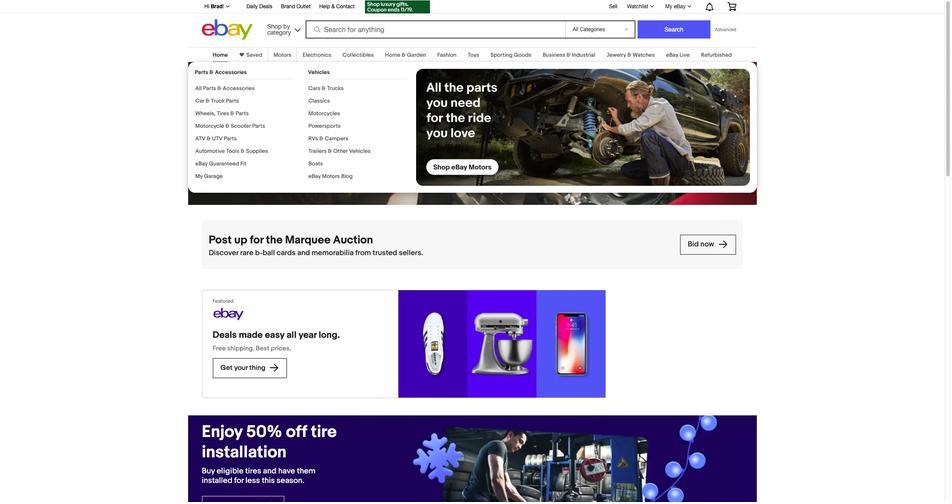 Task type: describe. For each thing, give the bounding box(es) containing it.
ebay motors blog link
[[309, 173, 353, 180]]

tires
[[245, 467, 261, 477]]

rvs
[[309, 135, 318, 142]]

your for ride
[[245, 69, 279, 89]]

account navigation
[[200, 0, 743, 15]]

free
[[213, 345, 226, 353]]

shop by category button
[[264, 19, 303, 38]]

trailers & other vehicles link
[[309, 148, 371, 155]]

made
[[239, 330, 263, 341]]

my for my ebay
[[666, 3, 673, 10]]

my ebay link
[[661, 1, 696, 12]]

parts up all
[[195, 69, 208, 76]]

rvs & campers link
[[309, 135, 349, 142]]

cards
[[277, 249, 296, 258]]

my for my garage
[[195, 173, 203, 180]]

hi
[[205, 3, 209, 10]]

none submit inside the shop by category banner
[[638, 20, 711, 39]]

electronics
[[303, 52, 331, 59]]

wheels,
[[195, 110, 216, 117]]

keep your ride running smoothly discover engines, cylinder heads, and engine mounts.
[[202, 69, 337, 132]]

mounts.
[[228, 123, 257, 132]]

all parts & accessories link
[[195, 85, 255, 92]]

cars & trucks link
[[309, 85, 344, 92]]

cars
[[309, 85, 321, 92]]

your for thing
[[234, 364, 248, 373]]

motorcycle & scooter parts
[[195, 123, 265, 130]]

parts for &
[[236, 110, 249, 117]]

& for help & contact
[[332, 3, 335, 10]]

all parts & accessories
[[195, 85, 255, 92]]

ebay for ebay motors blog
[[309, 173, 321, 180]]

boats
[[309, 161, 323, 167]]

cars & trucks
[[309, 85, 344, 92]]

enjoy 50% off tire installation buy eligible tires and have them installed for less this season.
[[202, 423, 337, 486]]

trailers & other vehicles
[[309, 148, 371, 155]]

shop for shop now
[[210, 148, 227, 157]]

bid now link
[[681, 235, 736, 255]]

memorabilia
[[312, 249, 354, 258]]

featured
[[213, 298, 234, 305]]

fashion link
[[438, 52, 457, 59]]

parts & accessories element
[[195, 69, 294, 186]]

main content containing keep your ride running smoothly
[[0, 42, 945, 503]]

daily deals
[[247, 3, 273, 10]]

ball
[[263, 249, 275, 258]]

deals inside deals made easy all year long. free shipping. best prices.
[[213, 330, 237, 341]]

watches
[[633, 52, 655, 59]]

car
[[195, 98, 204, 105]]

business & industrial
[[543, 52, 596, 59]]

guaranteed
[[209, 161, 239, 167]]

installation
[[202, 443, 287, 463]]

ebay for ebay guaranteed fit
[[195, 161, 208, 167]]

home for home & garden
[[385, 52, 401, 59]]

car & truck parts
[[195, 98, 239, 105]]

rvs & campers
[[309, 135, 349, 142]]

advanced
[[715, 27, 737, 32]]

live
[[680, 52, 690, 59]]

bid
[[688, 240, 699, 249]]

& for rvs & campers
[[320, 135, 324, 142]]

fit
[[241, 161, 247, 167]]

motorcycles link
[[309, 110, 340, 117]]

saved
[[247, 52, 262, 59]]

parts & accessories
[[195, 69, 247, 76]]

automotive
[[195, 148, 225, 155]]

collectibles
[[343, 52, 374, 59]]

thing
[[250, 364, 266, 373]]

long.
[[319, 330, 340, 341]]

& for car & truck parts
[[206, 98, 210, 105]]

fashion
[[438, 52, 457, 59]]

now for shop
[[229, 148, 243, 157]]

shipping.
[[227, 345, 255, 353]]

ebay motors blog
[[309, 173, 353, 180]]

category
[[267, 29, 291, 36]]

parts for utv
[[224, 135, 237, 142]]

motors link
[[274, 52, 292, 59]]

post
[[209, 234, 232, 247]]

engine
[[202, 123, 227, 132]]

sporting goods link
[[491, 52, 532, 59]]

sporting goods
[[491, 52, 532, 59]]

your shopping cart image
[[727, 2, 737, 11]]

b-
[[255, 249, 263, 258]]

shop now
[[210, 148, 244, 157]]

& for business & industrial
[[567, 52, 571, 59]]

season.
[[277, 477, 305, 486]]

& for home & garden
[[402, 52, 406, 59]]

motorcycle & scooter parts link
[[195, 123, 265, 130]]

help
[[319, 3, 330, 10]]

discover inside post up for the marquee auction discover rare b-ball cards and memorabilia from trusted sellers.
[[209, 249, 239, 258]]

& for trailers & other vehicles
[[328, 148, 332, 155]]

garage
[[204, 173, 223, 180]]

50%
[[246, 423, 282, 443]]

vehicles element
[[308, 69, 408, 186]]

easy
[[265, 330, 285, 341]]

help & contact
[[319, 3, 355, 10]]

them
[[297, 467, 316, 477]]

for inside post up for the marquee auction discover rare b-ball cards and memorabilia from trusted sellers.
[[250, 234, 264, 247]]

daily deals link
[[247, 2, 273, 12]]

and inside keep your ride running smoothly discover engines, cylinder heads, and engine mounts.
[[324, 113, 337, 123]]

parts right all
[[203, 85, 216, 92]]

my garage
[[195, 173, 223, 180]]

shop by category
[[267, 23, 291, 36]]



Task type: vqa. For each thing, say whether or not it's contained in the screenshot.
Jewelry
yes



Task type: locate. For each thing, give the bounding box(es) containing it.
from
[[356, 249, 371, 258]]

0 vertical spatial shop
[[267, 23, 282, 30]]

motors left the blog
[[322, 173, 340, 180]]

atv
[[195, 135, 206, 142]]

parts for scooter
[[252, 123, 265, 130]]

ebay up my garage link
[[195, 161, 208, 167]]

wheels, tires & parts
[[195, 110, 249, 117]]

supplies
[[246, 148, 268, 155]]

main content
[[0, 42, 945, 503]]

motors
[[274, 52, 292, 59], [322, 173, 340, 180]]

& for parts & accessories
[[210, 69, 214, 76]]

Search for anything text field
[[307, 21, 564, 38]]

& left other
[[328, 148, 332, 155]]

now right bid
[[701, 240, 715, 249]]

discover inside keep your ride running smoothly discover engines, cylinder heads, and engine mounts.
[[202, 113, 234, 123]]

1 vertical spatial for
[[234, 477, 244, 486]]

& right the help at left
[[332, 3, 335, 10]]

brand outlet link
[[281, 2, 311, 12]]

watchlist link
[[623, 1, 658, 12]]

cylinder
[[268, 113, 297, 123]]

and up "this"
[[263, 467, 277, 477]]

refurbished
[[701, 52, 732, 59]]

& down tires
[[226, 123, 230, 130]]

sell link
[[606, 3, 622, 9]]

ride
[[283, 69, 313, 89]]

my left garage
[[195, 173, 203, 180]]

eligible
[[217, 467, 244, 477]]

boats link
[[309, 161, 323, 167]]

1 horizontal spatial my
[[666, 3, 673, 10]]

and inside post up for the marquee auction discover rare b-ball cards and memorabilia from trusted sellers.
[[298, 249, 310, 258]]

deals inside the daily deals "link"
[[259, 3, 273, 10]]

0 vertical spatial my
[[666, 3, 673, 10]]

& for cars & trucks
[[322, 85, 326, 92]]

accessories down parts & accessories
[[223, 85, 255, 92]]

vehicles right other
[[349, 148, 371, 155]]

classics
[[309, 98, 330, 105]]

for inside enjoy 50% off tire installation buy eligible tires and have them installed for less this season.
[[234, 477, 244, 486]]

jewelry & watches link
[[607, 52, 655, 59]]

0 horizontal spatial vehicles
[[308, 69, 330, 76]]

best
[[256, 345, 270, 353]]

advanced link
[[711, 21, 741, 38]]

vehicles
[[308, 69, 330, 76], [349, 148, 371, 155]]

and down marquee
[[298, 249, 310, 258]]

0 vertical spatial now
[[229, 148, 243, 157]]

0 vertical spatial accessories
[[215, 69, 247, 76]]

this
[[262, 477, 275, 486]]

powersports
[[309, 123, 341, 130]]

1 vertical spatial motors
[[322, 173, 340, 180]]

vehicles up "cars"
[[308, 69, 330, 76]]

saved link
[[244, 52, 262, 59]]

jewelry
[[607, 52, 627, 59]]

1 vertical spatial now
[[701, 240, 715, 249]]

your right get
[[234, 364, 248, 373]]

ebay live link
[[667, 52, 690, 59]]

brand outlet
[[281, 3, 311, 10]]

off
[[286, 423, 307, 443]]

get the coupon image
[[365, 0, 430, 13]]

0 horizontal spatial deals
[[213, 330, 237, 341]]

2 vertical spatial and
[[263, 467, 277, 477]]

1 vertical spatial deals
[[213, 330, 237, 341]]

& right jewelry
[[628, 52, 632, 59]]

shop for shop by category
[[267, 23, 282, 30]]

buy
[[202, 467, 215, 477]]

brad
[[211, 3, 223, 10]]

shop left by at the left of page
[[267, 23, 282, 30]]

1 vertical spatial discover
[[209, 249, 239, 258]]

& inside account navigation
[[332, 3, 335, 10]]

ebay right watchlist link
[[674, 3, 686, 10]]

heads,
[[298, 113, 322, 123]]

jewelry & watches
[[607, 52, 655, 59]]

the
[[266, 234, 283, 247]]

now for bid
[[701, 240, 715, 249]]

1 horizontal spatial shop
[[267, 23, 282, 30]]

a person in a gray shirt and navy blue jeans is sitting below a black car that's lifted slightly above him, and is working on the wheel area with the tire removed. there are plants and grass in the background. image
[[416, 69, 750, 186]]

ebay left live
[[667, 52, 679, 59]]

ebay inside 'link'
[[674, 3, 686, 10]]

classics link
[[309, 98, 330, 105]]

& left garden
[[402, 52, 406, 59]]

deals made easy all year long. free shipping. best prices.
[[213, 330, 340, 353]]

for down eligible
[[234, 477, 244, 486]]

business & industrial link
[[543, 52, 596, 59]]

parts for truck
[[226, 98, 239, 105]]

motorcycles
[[309, 110, 340, 117]]

accessories up all parts & accessories
[[215, 69, 247, 76]]

atv & utv parts link
[[195, 135, 237, 142]]

business
[[543, 52, 566, 59]]

now up fit at the left top
[[229, 148, 243, 157]]

0 vertical spatial discover
[[202, 113, 234, 123]]

shop inside shop by category
[[267, 23, 282, 30]]

2 horizontal spatial and
[[324, 113, 337, 123]]

1 horizontal spatial for
[[250, 234, 264, 247]]

ebay guaranteed fit
[[195, 161, 247, 167]]

0 vertical spatial vehicles
[[308, 69, 330, 76]]

sporting
[[491, 52, 513, 59]]

ebay for ebay live
[[667, 52, 679, 59]]

garden
[[407, 52, 426, 59]]

my right watchlist link
[[666, 3, 673, 10]]

1 vertical spatial and
[[298, 249, 310, 258]]

enjoy
[[202, 423, 243, 443]]

now
[[229, 148, 243, 157], [701, 240, 715, 249]]

blog
[[341, 173, 353, 180]]

& right the rvs
[[320, 135, 324, 142]]

get
[[221, 364, 233, 373]]

0 horizontal spatial for
[[234, 477, 244, 486]]

my garage link
[[195, 173, 223, 180]]

1 horizontal spatial deals
[[259, 3, 273, 10]]

0 vertical spatial deals
[[259, 3, 273, 10]]

motors inside vehicles element
[[322, 173, 340, 180]]

& right "cars"
[[322, 85, 326, 92]]

daily
[[247, 3, 258, 10]]

engines,
[[235, 113, 266, 123]]

your inside keep your ride running smoothly discover engines, cylinder heads, and engine mounts.
[[245, 69, 279, 89]]

electronics link
[[303, 52, 331, 59]]

and inside enjoy 50% off tire installation buy eligible tires and have them installed for less this season.
[[263, 467, 277, 477]]

1 horizontal spatial home
[[385, 52, 401, 59]]

1 horizontal spatial motors
[[322, 173, 340, 180]]

deals right daily
[[259, 3, 273, 10]]

& for atv & utv parts
[[207, 135, 211, 142]]

1 home from the left
[[213, 52, 228, 59]]

discover down post
[[209, 249, 239, 258]]

& right tools
[[241, 148, 245, 155]]

running
[[202, 89, 260, 109]]

sell
[[609, 3, 618, 9]]

1 vertical spatial accessories
[[223, 85, 255, 92]]

parts down all parts & accessories link
[[226, 98, 239, 105]]

ebay inside parts & accessories element
[[195, 161, 208, 167]]

home up parts & accessories
[[213, 52, 228, 59]]

for
[[250, 234, 264, 247], [234, 477, 244, 486]]

& right the business
[[567, 52, 571, 59]]

contact
[[336, 3, 355, 10]]

discover
[[202, 113, 234, 123], [209, 249, 239, 258]]

goods
[[514, 52, 532, 59]]

& right car
[[206, 98, 210, 105]]

post up for the marquee auction link
[[209, 233, 674, 248]]

shop
[[267, 23, 282, 30], [210, 148, 227, 157]]

your down saved
[[245, 69, 279, 89]]

keep
[[202, 69, 242, 89]]

home & garden link
[[385, 52, 426, 59]]

0 horizontal spatial and
[[263, 467, 277, 477]]

& for motorcycle & scooter parts
[[226, 123, 230, 130]]

other
[[333, 148, 348, 155]]

watchlist
[[627, 3, 649, 10]]

tire
[[311, 423, 337, 443]]

& up all parts & accessories link
[[210, 69, 214, 76]]

parts down 'engines,'
[[252, 123, 265, 130]]

parts up scooter
[[236, 110, 249, 117]]

& for jewelry & watches
[[628, 52, 632, 59]]

for up the b-
[[250, 234, 264, 247]]

& right tires
[[230, 110, 235, 117]]

& right atv
[[207, 135, 211, 142]]

trucks
[[327, 85, 344, 92]]

enjoy 50% off tire installation link
[[202, 423, 346, 464]]

1 vertical spatial vehicles
[[349, 148, 371, 155]]

shop by category banner
[[200, 0, 743, 42]]

0 horizontal spatial home
[[213, 52, 228, 59]]

ebay down boats
[[309, 173, 321, 180]]

0 horizontal spatial shop
[[210, 148, 227, 157]]

0 horizontal spatial motors
[[274, 52, 292, 59]]

None submit
[[638, 20, 711, 39]]

0 vertical spatial motors
[[274, 52, 292, 59]]

2 home from the left
[[385, 52, 401, 59]]

shop up ebay guaranteed fit
[[210, 148, 227, 157]]

home & garden
[[385, 52, 426, 59]]

ebay inside vehicles element
[[309, 173, 321, 180]]

1 vertical spatial my
[[195, 173, 203, 180]]

smoothly
[[264, 89, 335, 109]]

deals up the free
[[213, 330, 237, 341]]

0 vertical spatial for
[[250, 234, 264, 247]]

0 vertical spatial and
[[324, 113, 337, 123]]

help & contact link
[[319, 2, 355, 12]]

1 horizontal spatial and
[[298, 249, 310, 258]]

1 vertical spatial your
[[234, 364, 248, 373]]

campers
[[325, 135, 349, 142]]

sellers.
[[399, 249, 423, 258]]

wheels, tires & parts link
[[195, 110, 249, 117]]

1 horizontal spatial vehicles
[[349, 148, 371, 155]]

post up for the marquee auction discover rare b-ball cards and memorabilia from trusted sellers.
[[209, 234, 423, 258]]

powersports link
[[309, 123, 341, 130]]

0 vertical spatial your
[[245, 69, 279, 89]]

shop inside main content
[[210, 148, 227, 157]]

parts down motorcycle & scooter parts "link"
[[224, 135, 237, 142]]

& up truck
[[218, 85, 222, 92]]

my inside 'link'
[[666, 3, 673, 10]]

utv
[[212, 135, 223, 142]]

!
[[223, 3, 224, 10]]

and up the powersports
[[324, 113, 337, 123]]

0 horizontal spatial my
[[195, 173, 203, 180]]

my inside parts & accessories element
[[195, 173, 203, 180]]

1 horizontal spatial now
[[701, 240, 715, 249]]

bid now
[[688, 240, 716, 249]]

tires
[[217, 110, 229, 117]]

less
[[246, 477, 260, 486]]

home for home
[[213, 52, 228, 59]]

home left garden
[[385, 52, 401, 59]]

motors down category
[[274, 52, 292, 59]]

prices.
[[271, 345, 291, 353]]

discover up engine at left top
[[202, 113, 234, 123]]

1 vertical spatial shop
[[210, 148, 227, 157]]

0 horizontal spatial now
[[229, 148, 243, 157]]

atv & utv parts
[[195, 135, 237, 142]]

car & truck parts link
[[195, 98, 239, 105]]



